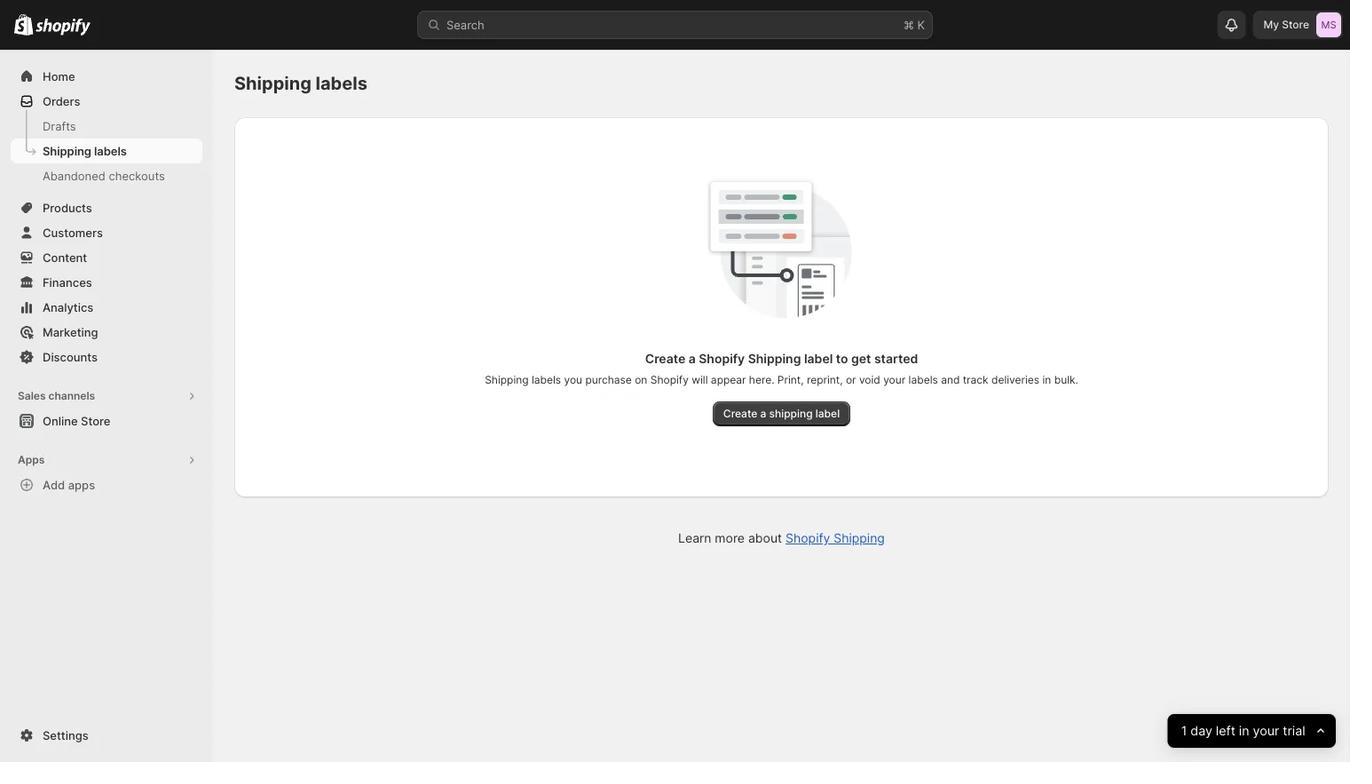 Task type: locate. For each thing, give the bounding box(es) containing it.
1 horizontal spatial shipping labels
[[234, 72, 368, 94]]

a inside create a shopify shipping label to get started shipping labels you purchase on shopify will appear here. print, reprint, or void your labels and track deliveries in bulk.
[[689, 351, 696, 366]]

drafts
[[43, 119, 76, 133]]

1 vertical spatial create
[[724, 407, 758, 420]]

1 vertical spatial shopify
[[651, 373, 689, 386]]

print,
[[778, 373, 804, 386]]

label inside create a shopify shipping label to get started shipping labels you purchase on shopify will appear here. print, reprint, or void your labels and track deliveries in bulk.
[[805, 351, 833, 366]]

will
[[692, 373, 708, 386]]

shopify
[[699, 351, 745, 366], [651, 373, 689, 386], [786, 531, 831, 546]]

1 horizontal spatial a
[[761, 407, 767, 420]]

your down started
[[884, 373, 906, 386]]

discounts link
[[11, 345, 203, 369]]

1 horizontal spatial create
[[724, 407, 758, 420]]

create
[[645, 351, 686, 366], [724, 407, 758, 420]]

a
[[689, 351, 696, 366], [761, 407, 767, 420]]

to
[[836, 351, 849, 366]]

⌘ k
[[904, 18, 925, 32]]

store down sales channels button
[[81, 414, 110, 428]]

0 horizontal spatial create
[[645, 351, 686, 366]]

1 horizontal spatial store
[[1283, 18, 1310, 31]]

a for shipping
[[761, 407, 767, 420]]

get
[[852, 351, 872, 366]]

create a shipping label
[[724, 407, 840, 420]]

store right my
[[1283, 18, 1310, 31]]

shopify right about
[[786, 531, 831, 546]]

analytics
[[43, 300, 94, 314]]

a up will
[[689, 351, 696, 366]]

1 vertical spatial your
[[1254, 723, 1280, 739]]

trial
[[1284, 723, 1306, 739]]

a left shipping
[[761, 407, 767, 420]]

apps button
[[11, 448, 203, 473]]

1 horizontal spatial in
[[1240, 723, 1250, 739]]

0 horizontal spatial store
[[81, 414, 110, 428]]

0 vertical spatial create
[[645, 351, 686, 366]]

label down reprint,
[[816, 407, 840, 420]]

appear
[[711, 373, 746, 386]]

my store
[[1264, 18, 1310, 31]]

your left trial
[[1254, 723, 1280, 739]]

store inside button
[[81, 414, 110, 428]]

0 vertical spatial label
[[805, 351, 833, 366]]

purchase
[[586, 373, 632, 386]]

label
[[805, 351, 833, 366], [816, 407, 840, 420]]

0 vertical spatial a
[[689, 351, 696, 366]]

shipping labels link
[[11, 139, 203, 163]]

1 vertical spatial label
[[816, 407, 840, 420]]

drafts link
[[11, 114, 203, 139]]

shopify shipping link
[[786, 531, 885, 546]]

sales
[[18, 389, 46, 402]]

labels
[[316, 72, 368, 94], [94, 144, 127, 158], [532, 373, 561, 386], [909, 373, 939, 386]]

0 vertical spatial store
[[1283, 18, 1310, 31]]

in left the "bulk."
[[1043, 373, 1052, 386]]

0 vertical spatial your
[[884, 373, 906, 386]]

shopify right on
[[651, 373, 689, 386]]

home
[[43, 69, 75, 83]]

label up reprint,
[[805, 351, 833, 366]]

in right left at bottom
[[1240, 723, 1250, 739]]

1 vertical spatial a
[[761, 407, 767, 420]]

add apps
[[43, 478, 95, 492]]

store for online store
[[81, 414, 110, 428]]

1 vertical spatial in
[[1240, 723, 1250, 739]]

finances link
[[11, 270, 203, 295]]

customers link
[[11, 220, 203, 245]]

0 horizontal spatial a
[[689, 351, 696, 366]]

shopify image
[[36, 18, 91, 36]]

my store image
[[1317, 12, 1342, 37]]

0 horizontal spatial your
[[884, 373, 906, 386]]

create a shopify shipping label to get started shipping labels you purchase on shopify will appear here. print, reprint, or void your labels and track deliveries in bulk.
[[485, 351, 1079, 386]]

1 horizontal spatial your
[[1254, 723, 1280, 739]]

⌘
[[904, 18, 915, 32]]

settings
[[43, 728, 89, 742]]

create up on
[[645, 351, 686, 366]]

create inside create a shopify shipping label to get started shipping labels you purchase on shopify will appear here. print, reprint, or void your labels and track deliveries in bulk.
[[645, 351, 686, 366]]

your
[[884, 373, 906, 386], [1254, 723, 1280, 739]]

shipping labels
[[234, 72, 368, 94], [43, 144, 127, 158]]

you
[[564, 373, 583, 386]]

shipping
[[234, 72, 312, 94], [43, 144, 91, 158], [748, 351, 801, 366], [485, 373, 529, 386], [834, 531, 885, 546]]

started
[[875, 351, 919, 366]]

shopify up 'appear'
[[699, 351, 745, 366]]

0 vertical spatial in
[[1043, 373, 1052, 386]]

2 vertical spatial shopify
[[786, 531, 831, 546]]

1
[[1182, 723, 1188, 739]]

more
[[715, 531, 745, 546]]

1 day left in your trial button
[[1169, 714, 1337, 748]]

1 vertical spatial shipping labels
[[43, 144, 127, 158]]

add
[[43, 478, 65, 492]]

1 vertical spatial store
[[81, 414, 110, 428]]

1 horizontal spatial shopify
[[699, 351, 745, 366]]

create down 'appear'
[[724, 407, 758, 420]]

sales channels
[[18, 389, 95, 402]]

0 vertical spatial shopify
[[699, 351, 745, 366]]

k
[[918, 18, 925, 32]]

sales channels button
[[11, 384, 203, 409]]

channels
[[48, 389, 95, 402]]

in
[[1043, 373, 1052, 386], [1240, 723, 1250, 739]]

store
[[1283, 18, 1310, 31], [81, 414, 110, 428]]

your inside dropdown button
[[1254, 723, 1280, 739]]

0 horizontal spatial shopify
[[651, 373, 689, 386]]

search
[[447, 18, 485, 32]]

store for my store
[[1283, 18, 1310, 31]]

content
[[43, 250, 87, 264]]

0 horizontal spatial in
[[1043, 373, 1052, 386]]



Task type: describe. For each thing, give the bounding box(es) containing it.
abandoned checkouts link
[[11, 163, 203, 188]]

online
[[43, 414, 78, 428]]

0 horizontal spatial shipping labels
[[43, 144, 127, 158]]

home link
[[11, 64, 203, 89]]

or
[[846, 373, 857, 386]]

in inside create a shopify shipping label to get started shipping labels you purchase on shopify will appear here. print, reprint, or void your labels and track deliveries in bulk.
[[1043, 373, 1052, 386]]

deliveries
[[992, 373, 1040, 386]]

left
[[1217, 723, 1236, 739]]

day
[[1191, 723, 1213, 739]]

a for shopify
[[689, 351, 696, 366]]

analytics link
[[11, 295, 203, 320]]

checkouts
[[109, 169, 165, 183]]

online store link
[[11, 409, 203, 433]]

create for shipping
[[724, 407, 758, 420]]

abandoned
[[43, 169, 106, 183]]

2 horizontal spatial shopify
[[786, 531, 831, 546]]

1 day left in your trial
[[1182, 723, 1306, 739]]

create for shopify
[[645, 351, 686, 366]]

online store button
[[0, 409, 213, 433]]

online store
[[43, 414, 110, 428]]

learn
[[679, 531, 712, 546]]

void
[[860, 373, 881, 386]]

reprint,
[[807, 373, 843, 386]]

orders
[[43, 94, 80, 108]]

shopify image
[[14, 14, 33, 35]]

0 vertical spatial shipping labels
[[234, 72, 368, 94]]

in inside dropdown button
[[1240, 723, 1250, 739]]

content link
[[11, 245, 203, 270]]

about
[[749, 531, 783, 546]]

here.
[[749, 373, 775, 386]]

and
[[942, 373, 960, 386]]

track
[[963, 373, 989, 386]]

marketing
[[43, 325, 98, 339]]

customers
[[43, 226, 103, 239]]

shipping
[[770, 407, 813, 420]]

apps
[[68, 478, 95, 492]]

bulk.
[[1055, 373, 1079, 386]]

create a shipping label link
[[713, 401, 851, 426]]

orders link
[[11, 89, 203, 114]]

settings link
[[11, 723, 203, 748]]

apps
[[18, 453, 45, 466]]

your inside create a shopify shipping label to get started shipping labels you purchase on shopify will appear here. print, reprint, or void your labels and track deliveries in bulk.
[[884, 373, 906, 386]]

products link
[[11, 195, 203, 220]]

finances
[[43, 275, 92, 289]]

add apps button
[[11, 473, 203, 497]]

my
[[1264, 18, 1280, 31]]

discounts
[[43, 350, 98, 364]]

abandoned checkouts
[[43, 169, 165, 183]]

marketing link
[[11, 320, 203, 345]]

products
[[43, 201, 92, 214]]

learn more about shopify shipping
[[679, 531, 885, 546]]

on
[[635, 373, 648, 386]]



Task type: vqa. For each thing, say whether or not it's contained in the screenshot.
Free shipping Shipping discount's combine
no



